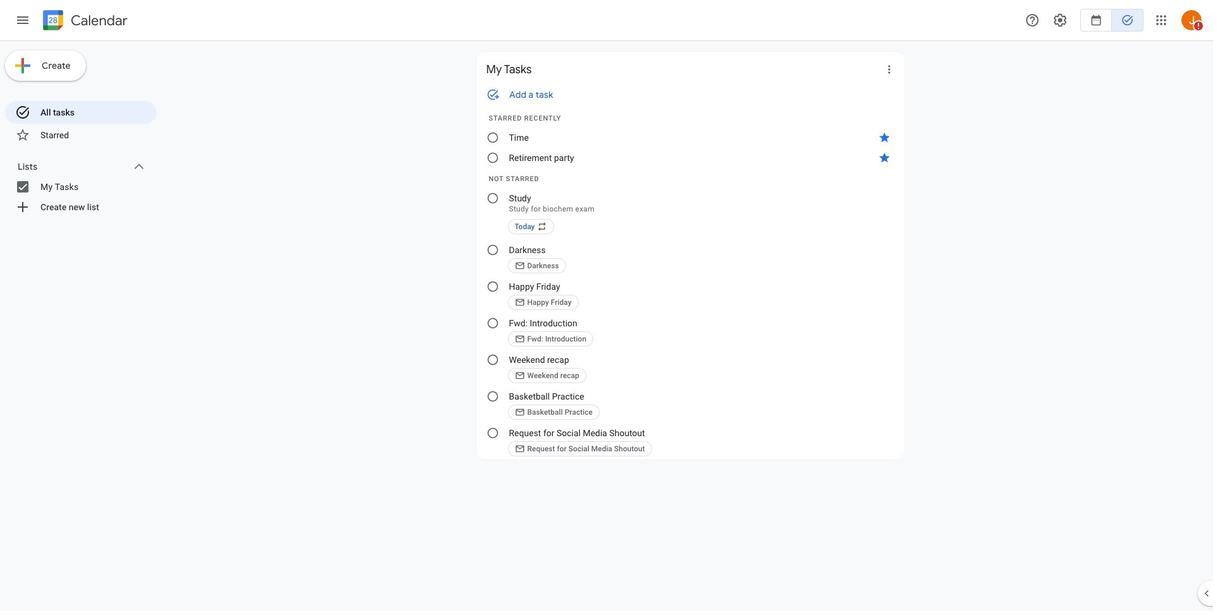 Task type: locate. For each thing, give the bounding box(es) containing it.
support menu image
[[1025, 13, 1040, 28]]

settings menu image
[[1053, 13, 1068, 28]]

heading
[[68, 13, 128, 28]]

heading inside calendar "element"
[[68, 13, 128, 28]]



Task type: describe. For each thing, give the bounding box(es) containing it.
calendar element
[[40, 8, 128, 35]]

tasks sidebar image
[[15, 13, 30, 28]]



Task type: vqa. For each thing, say whether or not it's contained in the screenshot.
heading
yes



